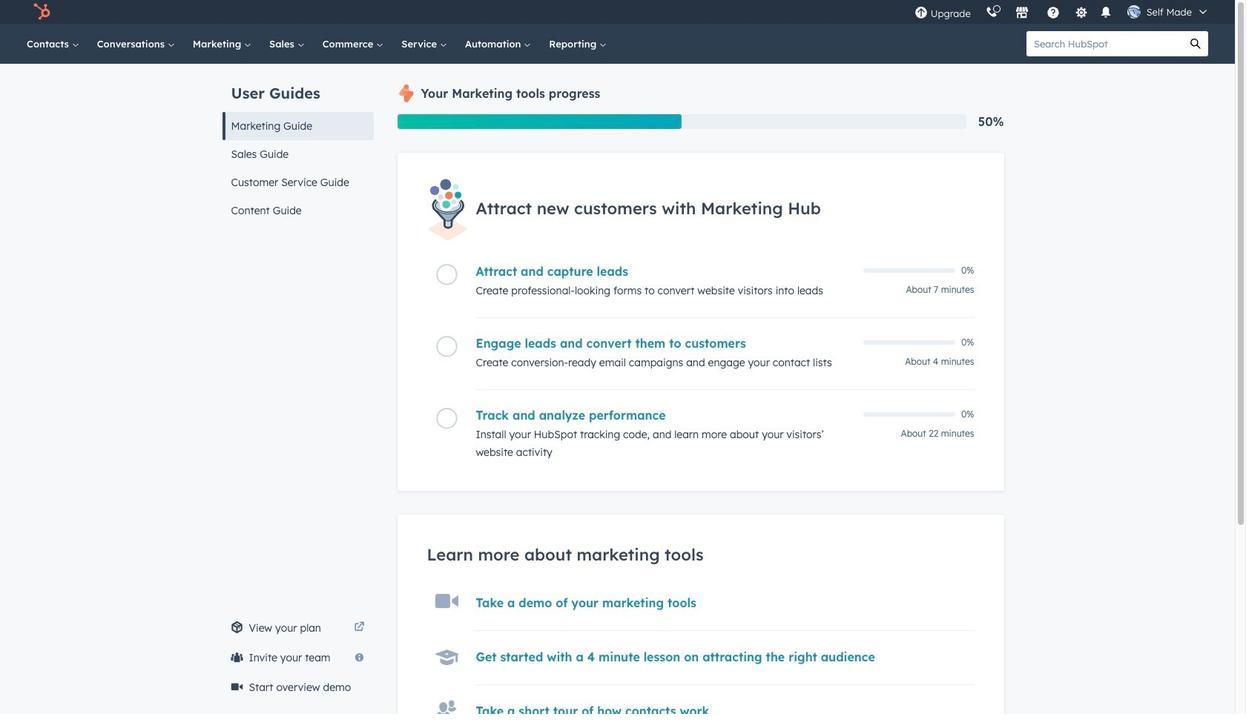 Task type: locate. For each thing, give the bounding box(es) containing it.
ruby anderson image
[[1127, 5, 1141, 19]]

Search HubSpot search field
[[1027, 31, 1183, 56]]

menu
[[907, 0, 1217, 24]]

progress bar
[[397, 114, 682, 129]]

link opens in a new window image
[[354, 619, 365, 637], [354, 622, 365, 633]]

marketplaces image
[[1015, 7, 1029, 20]]

user guides element
[[222, 64, 373, 225]]



Task type: describe. For each thing, give the bounding box(es) containing it.
2 link opens in a new window image from the top
[[354, 622, 365, 633]]

1 link opens in a new window image from the top
[[354, 619, 365, 637]]



Task type: vqa. For each thing, say whether or not it's contained in the screenshot.
Built
no



